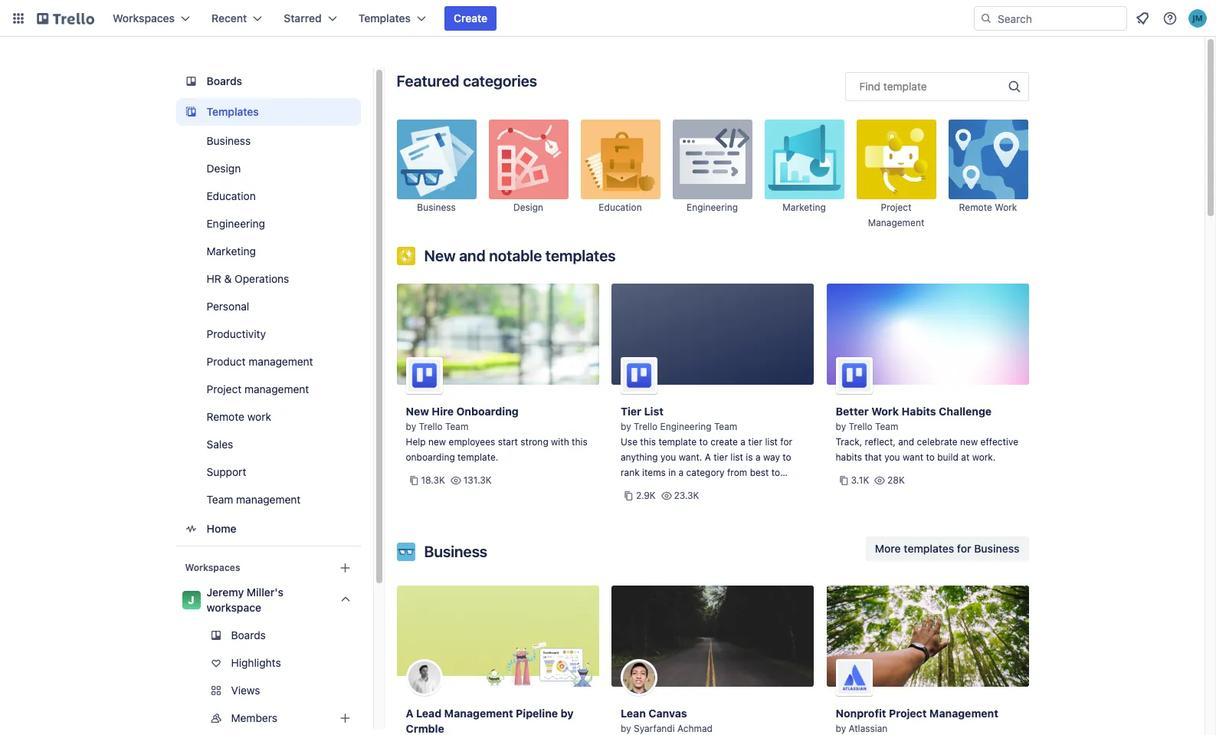 Task type: locate. For each thing, give the bounding box(es) containing it.
boards for home
[[207, 74, 242, 87]]

0 horizontal spatial templates
[[546, 247, 616, 264]]

1 horizontal spatial templates
[[904, 542, 955, 555]]

list left is
[[731, 452, 744, 463]]

0 horizontal spatial this
[[572, 436, 588, 448]]

template up want.
[[659, 436, 697, 448]]

0 horizontal spatial and
[[459, 247, 486, 264]]

trello inside "tier list by trello engineering team use this template to create a tier list for anything you want. a tier list is a way to rank items in a category from best to worst. this could be: best nba players, goat'd pasta dishes, and tastiest fast food joints."
[[634, 421, 658, 432]]

3 trello from the left
[[849, 421, 873, 432]]

for right more
[[958, 542, 972, 555]]

a up category
[[705, 452, 711, 463]]

work up sales link
[[247, 410, 271, 423]]

starred button
[[275, 6, 346, 31]]

management inside a lead management pipeline by crmble
[[444, 707, 513, 720]]

by
[[406, 421, 416, 432], [621, 421, 631, 432], [836, 421, 847, 432], [561, 707, 574, 720], [621, 723, 631, 734], [836, 723, 847, 734]]

template inside "tier list by trello engineering team use this template to create a tier list for anything you want. a tier list is a way to rank items in a category from best to worst. this could be: best nba players, goat'd pasta dishes, and tastiest fast food joints."
[[659, 436, 697, 448]]

team up create
[[714, 421, 738, 432]]

management for lead
[[444, 707, 513, 720]]

new up onboarding
[[429, 436, 446, 448]]

productivity link
[[176, 322, 361, 347]]

for up players,
[[781, 436, 793, 448]]

tier up is
[[748, 436, 763, 448]]

1 boards link from the top
[[176, 67, 361, 95]]

0 horizontal spatial a
[[406, 707, 414, 720]]

1 horizontal spatial list
[[765, 436, 778, 448]]

start
[[498, 436, 518, 448]]

boards link for home
[[176, 67, 361, 95]]

2 management from the left
[[930, 707, 999, 720]]

starred
[[284, 11, 322, 25]]

a right in
[[679, 467, 684, 478]]

and up 'want'
[[899, 436, 915, 448]]

boards link up highlights link
[[176, 623, 361, 648]]

track,
[[836, 436, 863, 448]]

1 horizontal spatial education
[[599, 202, 642, 213]]

0 horizontal spatial tier
[[714, 452, 728, 463]]

categories
[[463, 72, 538, 90]]

education icon image
[[581, 120, 660, 199]]

new left notable
[[424, 247, 456, 264]]

design
[[207, 162, 241, 175], [514, 202, 544, 213]]

best
[[750, 467, 769, 478], [714, 482, 733, 494]]

0 vertical spatial a
[[705, 452, 711, 463]]

by down nonprofit
[[836, 723, 847, 734]]

remote up "sales"
[[207, 410, 245, 423]]

1 horizontal spatial a
[[705, 452, 711, 463]]

remote
[[960, 202, 993, 213], [207, 410, 245, 423]]

home image
[[182, 520, 200, 538]]

a left 'lead'
[[406, 707, 414, 720]]

project management icon image
[[857, 120, 936, 199]]

2 trello from the left
[[634, 421, 658, 432]]

tier down create
[[714, 452, 728, 463]]

a
[[741, 436, 746, 448], [756, 452, 761, 463], [679, 467, 684, 478]]

workspace
[[207, 601, 261, 614]]

remote work up "sales"
[[207, 410, 271, 423]]

recent button
[[202, 6, 272, 31]]

for
[[781, 436, 793, 448], [958, 542, 972, 555]]

a right create
[[741, 436, 746, 448]]

to down celebrate
[[926, 452, 935, 463]]

1 vertical spatial best
[[714, 482, 733, 494]]

templates right more
[[904, 542, 955, 555]]

design down "templates" link
[[207, 162, 241, 175]]

1 horizontal spatial you
[[885, 452, 900, 463]]

0 vertical spatial boards
[[207, 74, 242, 87]]

0 horizontal spatial business link
[[176, 129, 361, 153]]

templates inside templates popup button
[[359, 11, 411, 25]]

to
[[700, 436, 708, 448], [783, 452, 792, 463], [926, 452, 935, 463], [772, 467, 781, 478]]

by up use
[[621, 421, 631, 432]]

remote work icon image
[[949, 120, 1028, 199]]

1 vertical spatial workspaces
[[185, 562, 240, 573]]

0 vertical spatial design
[[207, 162, 241, 175]]

1 you from the left
[[661, 452, 676, 463]]

1 vertical spatial boards
[[231, 629, 266, 642]]

0 vertical spatial for
[[781, 436, 793, 448]]

tier
[[748, 436, 763, 448], [714, 452, 728, 463]]

by up help
[[406, 421, 416, 432]]

members
[[231, 711, 278, 724]]

and right dishes,
[[716, 498, 732, 509]]

fast
[[770, 498, 786, 509]]

boards link up "templates" link
[[176, 67, 361, 95]]

1 vertical spatial project management
[[207, 383, 309, 396]]

0 horizontal spatial templates
[[207, 105, 259, 118]]

templates
[[359, 11, 411, 25], [207, 105, 259, 118]]

template board image
[[182, 103, 200, 121]]

lean
[[621, 707, 646, 720]]

toni, founder @ crmble image
[[406, 659, 443, 696]]

management down the project management icon
[[868, 217, 925, 228]]

new up at
[[961, 436, 978, 448]]

new inside new hire onboarding by trello team help new employees start strong with this onboarding template.
[[406, 405, 429, 418]]

a lead management pipeline by crmble link
[[397, 586, 599, 735]]

to up want.
[[700, 436, 708, 448]]

business link for the bottommost marketing link
[[176, 129, 361, 153]]

0 vertical spatial work
[[995, 202, 1018, 213]]

1 vertical spatial engineering
[[207, 217, 265, 230]]

1 horizontal spatial marketing link
[[765, 120, 844, 230]]

team management
[[207, 493, 301, 506]]

0 horizontal spatial design link
[[176, 156, 361, 181]]

project down the project management icon
[[881, 202, 912, 213]]

trello team image
[[406, 357, 443, 394]]

0 horizontal spatial template
[[659, 436, 697, 448]]

1 trello from the left
[[419, 421, 443, 432]]

best right be:
[[714, 482, 733, 494]]

by inside a lead management pipeline by crmble
[[561, 707, 574, 720]]

1 management from the left
[[444, 707, 513, 720]]

0 horizontal spatial remote work
[[207, 410, 271, 423]]

operations
[[235, 272, 289, 285]]

notable
[[489, 247, 542, 264]]

1 vertical spatial business icon image
[[397, 543, 415, 561]]

by down lean
[[621, 723, 631, 734]]

for inside button
[[958, 542, 972, 555]]

0 horizontal spatial best
[[714, 482, 733, 494]]

1 new from the left
[[429, 436, 446, 448]]

0 horizontal spatial marketing link
[[176, 239, 361, 264]]

business
[[207, 134, 251, 147], [417, 202, 456, 213], [975, 542, 1020, 555], [424, 543, 488, 560]]

1 vertical spatial work
[[247, 410, 271, 423]]

2 vertical spatial project
[[889, 707, 927, 720]]

is
[[746, 452, 753, 463]]

education link for the bottommost marketing link
[[176, 184, 361, 209]]

this right with
[[572, 436, 588, 448]]

engineering
[[687, 202, 738, 213], [207, 217, 265, 230], [660, 421, 712, 432]]

trello inside new hire onboarding by trello team help new employees start strong with this onboarding template.
[[419, 421, 443, 432]]

1 horizontal spatial design link
[[489, 120, 568, 230]]

trello
[[419, 421, 443, 432], [634, 421, 658, 432], [849, 421, 873, 432]]

0 vertical spatial marketing link
[[765, 120, 844, 230]]

board image
[[182, 72, 200, 90]]

team inside better work habits challenge by trello team track, reflect, and celebrate new effective habits that you want to build at work.
[[876, 421, 899, 432]]

1 horizontal spatial trello
[[634, 421, 658, 432]]

this
[[572, 436, 588, 448], [640, 436, 656, 448]]

0 vertical spatial marketing
[[783, 202, 826, 213]]

marketing up &
[[207, 245, 256, 258]]

0 vertical spatial best
[[750, 467, 769, 478]]

1 horizontal spatial remote work
[[960, 202, 1018, 213]]

engineering link for the bottommost marketing link education link
[[176, 212, 361, 236]]

and left notable
[[459, 247, 486, 264]]

0 horizontal spatial new
[[429, 436, 446, 448]]

templates right starred dropdown button
[[359, 11, 411, 25]]

templates right notable
[[546, 247, 616, 264]]

boards right board image
[[207, 74, 242, 87]]

engineering up want.
[[660, 421, 712, 432]]

remote work down "remote work icon"
[[960, 202, 1018, 213]]

1 vertical spatial project management link
[[176, 377, 361, 402]]

1 vertical spatial boards link
[[176, 623, 361, 648]]

this up anything
[[640, 436, 656, 448]]

0 horizontal spatial project management
[[207, 383, 309, 396]]

work
[[995, 202, 1018, 213], [247, 410, 271, 423]]

a
[[705, 452, 711, 463], [406, 707, 414, 720]]

1 vertical spatial project
[[207, 383, 242, 396]]

0 vertical spatial remote work
[[960, 202, 1018, 213]]

1 horizontal spatial management
[[930, 707, 999, 720]]

strong
[[521, 436, 549, 448]]

featured categories
[[397, 72, 538, 90]]

2 boards link from the top
[[176, 623, 361, 648]]

team down the hire
[[445, 421, 469, 432]]

1 horizontal spatial business link
[[397, 120, 476, 230]]

1 horizontal spatial new
[[961, 436, 978, 448]]

engineering up &
[[207, 217, 265, 230]]

and inside "tier list by trello engineering team use this template to create a tier list for anything you want. a tier list is a way to rank items in a category from best to worst. this could be: best nba players, goat'd pasta dishes, and tastiest fast food joints."
[[716, 498, 732, 509]]

forward image
[[358, 682, 376, 700]]

1 vertical spatial templates
[[904, 542, 955, 555]]

new inside better work habits challenge by trello team track, reflect, and celebrate new effective habits that you want to build at work.
[[961, 436, 978, 448]]

template
[[884, 80, 927, 93], [659, 436, 697, 448]]

0 vertical spatial tier
[[748, 436, 763, 448]]

template right find
[[884, 80, 927, 93]]

marketing icon image
[[765, 120, 844, 199]]

highlights
[[231, 656, 281, 669]]

forward image
[[358, 709, 376, 728]]

remote down "remote work icon"
[[960, 202, 993, 213]]

1 horizontal spatial template
[[884, 80, 927, 93]]

this
[[650, 482, 669, 494]]

1 vertical spatial remote work
[[207, 410, 271, 423]]

a inside "tier list by trello engineering team use this template to create a tier list for anything you want. a tier list is a way to rank items in a category from best to worst. this could be: best nba players, goat'd pasta dishes, and tastiest fast food joints."
[[705, 452, 711, 463]]

2 you from the left
[[885, 452, 900, 463]]

tier list by trello engineering team use this template to create a tier list for anything you want. a tier list is a way to rank items in a category from best to worst. this could be: best nba players, goat'd pasta dishes, and tastiest fast food joints.
[[621, 405, 793, 524]]

goat'd
[[621, 498, 654, 509]]

2 vertical spatial engineering
[[660, 421, 712, 432]]

0 horizontal spatial management
[[444, 707, 513, 720]]

1 horizontal spatial remote work link
[[949, 120, 1028, 230]]

1 vertical spatial a
[[406, 707, 414, 720]]

1 vertical spatial new
[[406, 405, 429, 418]]

0 horizontal spatial engineering link
[[176, 212, 361, 236]]

0 horizontal spatial workspaces
[[113, 11, 175, 25]]

effective
[[981, 436, 1019, 448]]

list up way
[[765, 436, 778, 448]]

0 horizontal spatial remote
[[207, 410, 245, 423]]

1 horizontal spatial a
[[741, 436, 746, 448]]

by up track,
[[836, 421, 847, 432]]

0 vertical spatial workspaces
[[113, 11, 175, 25]]

members link
[[176, 706, 376, 731]]

1 horizontal spatial remote
[[960, 202, 993, 213]]

work
[[872, 405, 899, 418]]

project right nonprofit
[[889, 707, 927, 720]]

engineering link
[[673, 120, 752, 230], [176, 212, 361, 236]]

trello team image
[[836, 357, 873, 394]]

project down product
[[207, 383, 242, 396]]

1 horizontal spatial education link
[[581, 120, 660, 230]]

0 horizontal spatial design
[[207, 162, 241, 175]]

project management down the project management icon
[[868, 202, 925, 228]]

new left the hire
[[406, 405, 429, 418]]

0 vertical spatial project management
[[868, 202, 925, 228]]

marketing link
[[765, 120, 844, 230], [176, 239, 361, 264]]

atlassian
[[849, 723, 888, 734]]

boards link
[[176, 67, 361, 95], [176, 623, 361, 648]]

management
[[444, 707, 513, 720], [930, 707, 999, 720]]

to right way
[[783, 452, 792, 463]]

atlassian image
[[836, 659, 873, 696]]

engineering down engineering icon
[[687, 202, 738, 213]]

boards up 'highlights'
[[231, 629, 266, 642]]

in
[[669, 467, 676, 478]]

0 vertical spatial boards link
[[176, 67, 361, 95]]

a inside a lead management pipeline by crmble
[[406, 707, 414, 720]]

way
[[764, 452, 780, 463]]

productivity
[[207, 327, 266, 340]]

design down design icon
[[514, 202, 544, 213]]

131.3k
[[464, 475, 492, 486]]

joints.
[[643, 513, 669, 524]]

canvas
[[649, 707, 687, 720]]

team inside "tier list by trello engineering team use this template to create a tier list for anything you want. a tier list is a way to rank items in a category from best to worst. this could be: best nba players, goat'd pasta dishes, and tastiest fast food joints."
[[714, 421, 738, 432]]

team down work
[[876, 421, 899, 432]]

project management
[[868, 202, 925, 228], [207, 383, 309, 396]]

0 vertical spatial a
[[741, 436, 746, 448]]

project
[[881, 202, 912, 213], [207, 383, 242, 396], [889, 707, 927, 720]]

0 notifications image
[[1134, 9, 1152, 28]]

1 vertical spatial template
[[659, 436, 697, 448]]

you up in
[[661, 452, 676, 463]]

trello down the hire
[[419, 421, 443, 432]]

by right the pipeline
[[561, 707, 574, 720]]

marketing down marketing icon
[[783, 202, 826, 213]]

team management link
[[176, 488, 361, 512]]

2 this from the left
[[640, 436, 656, 448]]

business icon image
[[397, 120, 476, 199], [397, 543, 415, 561]]

best down is
[[750, 467, 769, 478]]

management down product management link
[[245, 383, 309, 396]]

1 vertical spatial templates
[[207, 105, 259, 118]]

project management down "product management"
[[207, 383, 309, 396]]

habits
[[836, 452, 863, 463]]

0 horizontal spatial you
[[661, 452, 676, 463]]

trello down list
[[634, 421, 658, 432]]

a right is
[[756, 452, 761, 463]]

0 horizontal spatial trello
[[419, 421, 443, 432]]

open information menu image
[[1163, 11, 1178, 26]]

0 vertical spatial engineering
[[687, 202, 738, 213]]

design icon image
[[489, 120, 568, 199]]

2 horizontal spatial and
[[899, 436, 915, 448]]

trello down better
[[849, 421, 873, 432]]

boards for views
[[231, 629, 266, 642]]

1 vertical spatial design
[[514, 202, 544, 213]]

new inside new hire onboarding by trello team help new employees start strong with this onboarding template.
[[429, 436, 446, 448]]

0 vertical spatial template
[[884, 80, 927, 93]]

2 horizontal spatial trello
[[849, 421, 873, 432]]

0 vertical spatial and
[[459, 247, 486, 264]]

1 vertical spatial a
[[756, 452, 761, 463]]

management down "productivity" link
[[249, 355, 313, 368]]

workspaces
[[113, 11, 175, 25], [185, 562, 240, 573]]

2 new from the left
[[961, 436, 978, 448]]

achmad
[[678, 723, 713, 734]]

0 vertical spatial remote
[[960, 202, 993, 213]]

0 horizontal spatial remote work link
[[176, 405, 361, 429]]

templates right template board icon
[[207, 105, 259, 118]]

project inside nonprofit project management by atlassian
[[889, 707, 927, 720]]

build
[[938, 452, 959, 463]]

0 vertical spatial business icon image
[[397, 120, 476, 199]]

1 horizontal spatial templates
[[359, 11, 411, 25]]

lean canvas by syarfandi achmad
[[621, 707, 713, 734]]

and inside better work habits challenge by trello team track, reflect, and celebrate new effective habits that you want to build at work.
[[899, 436, 915, 448]]

work down "remote work icon"
[[995, 202, 1018, 213]]

worst.
[[621, 482, 648, 494]]

1 this from the left
[[572, 436, 588, 448]]

new
[[424, 247, 456, 264], [406, 405, 429, 418]]

and
[[459, 247, 486, 264], [899, 436, 915, 448], [716, 498, 732, 509]]

2 vertical spatial a
[[679, 467, 684, 478]]

1 vertical spatial for
[[958, 542, 972, 555]]

1 horizontal spatial tier
[[748, 436, 763, 448]]

you right that
[[885, 452, 900, 463]]

primary element
[[0, 0, 1217, 37]]

new for new hire onboarding by trello team help new employees start strong with this onboarding template.
[[406, 405, 429, 418]]

1 horizontal spatial engineering link
[[673, 120, 752, 230]]

management inside nonprofit project management by atlassian
[[930, 707, 999, 720]]

back to home image
[[37, 6, 94, 31]]

1 horizontal spatial project management link
[[857, 120, 936, 230]]



Task type: describe. For each thing, give the bounding box(es) containing it.
Find template field
[[845, 72, 1029, 101]]

hire
[[432, 405, 454, 418]]

recent
[[212, 11, 247, 25]]

2 horizontal spatial a
[[756, 452, 761, 463]]

team down support
[[207, 493, 233, 506]]

design link for the right marketing link's education link
[[489, 120, 568, 230]]

management down support link
[[236, 493, 301, 506]]

crmble
[[406, 722, 445, 735]]

work.
[[973, 452, 996, 463]]

23.3k
[[674, 490, 700, 501]]

personal link
[[176, 294, 361, 319]]

switch to… image
[[11, 11, 26, 26]]

nonprofit
[[836, 707, 887, 720]]

3.1k
[[851, 475, 870, 486]]

want.
[[679, 452, 703, 463]]

food
[[621, 513, 641, 524]]

this inside new hire onboarding by trello team help new employees start strong with this onboarding template.
[[572, 436, 588, 448]]

Search field
[[993, 7, 1127, 30]]

onboarding
[[457, 405, 519, 418]]

this inside "tier list by trello engineering team use this template to create a tier list for anything you want. a tier list is a way to rank items in a category from best to worst. this could be: best nba players, goat'd pasta dishes, and tastiest fast food joints."
[[640, 436, 656, 448]]

to up players,
[[772, 467, 781, 478]]

to inside better work habits challenge by trello team track, reflect, and celebrate new effective habits that you want to build at work.
[[926, 452, 935, 463]]

use
[[621, 436, 638, 448]]

want
[[903, 452, 924, 463]]

pasta
[[656, 498, 680, 509]]

miller's
[[247, 586, 284, 599]]

add image
[[336, 709, 355, 728]]

new and notable templates
[[424, 247, 616, 264]]

0 vertical spatial list
[[765, 436, 778, 448]]

dishes,
[[683, 498, 714, 509]]

jeremy miller's workspace
[[207, 586, 284, 614]]

better work habits challenge by trello team track, reflect, and celebrate new effective habits that you want to build at work.
[[836, 405, 1019, 463]]

2.9k
[[636, 490, 656, 501]]

more
[[875, 542, 901, 555]]

management for project
[[930, 707, 999, 720]]

1 horizontal spatial design
[[514, 202, 544, 213]]

search image
[[981, 12, 993, 25]]

from
[[728, 467, 748, 478]]

0 vertical spatial project
[[881, 202, 912, 213]]

template.
[[458, 452, 499, 463]]

sales link
[[176, 432, 361, 457]]

list
[[644, 405, 664, 418]]

18.3k
[[421, 475, 445, 486]]

1 horizontal spatial work
[[995, 202, 1018, 213]]

product management
[[207, 355, 313, 368]]

team inside new hire onboarding by trello team help new employees start strong with this onboarding template.
[[445, 421, 469, 432]]

onboarding
[[406, 452, 455, 463]]

by inside nonprofit project management by atlassian
[[836, 723, 847, 734]]

for inside "tier list by trello engineering team use this template to create a tier list for anything you want. a tier list is a way to rank items in a category from best to worst. this could be: best nba players, goat'd pasta dishes, and tastiest fast food joints."
[[781, 436, 793, 448]]

trello inside better work habits challenge by trello team track, reflect, and celebrate new effective habits that you want to build at work.
[[849, 421, 873, 432]]

0 horizontal spatial list
[[731, 452, 744, 463]]

items
[[643, 467, 666, 478]]

jeremy
[[207, 586, 244, 599]]

education link for the right marketing link
[[581, 120, 660, 230]]

1 horizontal spatial best
[[750, 467, 769, 478]]

templates inside button
[[904, 542, 955, 555]]

more templates for business
[[875, 542, 1020, 555]]

28k
[[888, 475, 905, 486]]

j
[[188, 593, 194, 606]]

support
[[207, 465, 246, 478]]

employees
[[449, 436, 496, 448]]

by inside the lean canvas by syarfandi achmad
[[621, 723, 631, 734]]

0 horizontal spatial a
[[679, 467, 684, 478]]

trello engineering team image
[[621, 357, 658, 394]]

create
[[454, 11, 488, 25]]

0 horizontal spatial marketing
[[207, 245, 256, 258]]

0 vertical spatial templates
[[546, 247, 616, 264]]

1 vertical spatial tier
[[714, 452, 728, 463]]

pipeline
[[516, 707, 558, 720]]

featured
[[397, 72, 460, 90]]

1 horizontal spatial project management
[[868, 202, 925, 228]]

hr & operations link
[[176, 267, 361, 291]]

reflect,
[[865, 436, 896, 448]]

personal
[[207, 300, 249, 313]]

design link for the bottommost marketing link education link
[[176, 156, 361, 181]]

engineering link for the right marketing link's education link
[[673, 120, 752, 230]]

create a workspace image
[[336, 559, 355, 577]]

1 vertical spatial marketing link
[[176, 239, 361, 264]]

0 horizontal spatial education
[[207, 189, 256, 202]]

&
[[224, 272, 232, 285]]

new for new and notable templates
[[424, 247, 456, 264]]

tastiest
[[735, 498, 767, 509]]

a lead management pipeline by crmble
[[406, 707, 574, 735]]

product
[[207, 355, 246, 368]]

help
[[406, 436, 426, 448]]

home link
[[176, 515, 361, 543]]

at
[[962, 452, 970, 463]]

create
[[711, 436, 738, 448]]

with
[[551, 436, 569, 448]]

more templates for business button
[[866, 537, 1029, 561]]

0 vertical spatial remote work link
[[949, 120, 1028, 230]]

lead
[[416, 707, 442, 720]]

you inside "tier list by trello engineering team use this template to create a tier list for anything you want. a tier list is a way to rank items in a category from best to worst. this could be: best nba players, goat'd pasta dishes, and tastiest fast food joints."
[[661, 452, 676, 463]]

templates inside "templates" link
[[207, 105, 259, 118]]

by inside "tier list by trello engineering team use this template to create a tier list for anything you want. a tier list is a way to rank items in a category from best to worst. this could be: best nba players, goat'd pasta dishes, and tastiest fast food joints."
[[621, 421, 631, 432]]

sales
[[207, 438, 233, 451]]

2 business icon image from the top
[[397, 543, 415, 561]]

boards link for views
[[176, 623, 361, 648]]

that
[[865, 452, 882, 463]]

views
[[231, 684, 260, 697]]

1 vertical spatial remote work link
[[176, 405, 361, 429]]

category
[[687, 467, 725, 478]]

1 business icon image from the top
[[397, 120, 476, 199]]

highlights link
[[176, 651, 361, 675]]

template inside field
[[884, 80, 927, 93]]

players,
[[757, 482, 791, 494]]

nba
[[735, 482, 755, 494]]

0 horizontal spatial work
[[247, 410, 271, 423]]

support link
[[176, 460, 361, 485]]

home
[[207, 522, 237, 535]]

tier
[[621, 405, 642, 418]]

templates button
[[349, 6, 435, 31]]

1 horizontal spatial workspaces
[[185, 562, 240, 573]]

find
[[860, 80, 881, 93]]

by inside better work habits challenge by trello team track, reflect, and celebrate new effective habits that you want to build at work.
[[836, 421, 847, 432]]

nonprofit project management by atlassian
[[836, 707, 999, 734]]

syarfandi achmad image
[[621, 659, 658, 696]]

be:
[[698, 482, 711, 494]]

better
[[836, 405, 869, 418]]

by inside new hire onboarding by trello team help new employees start strong with this onboarding template.
[[406, 421, 416, 432]]

you inside better work habits challenge by trello team track, reflect, and celebrate new effective habits that you want to build at work.
[[885, 452, 900, 463]]

hr
[[207, 272, 221, 285]]

jeremy miller (jeremymiller198) image
[[1189, 9, 1207, 28]]

workspaces inside dropdown button
[[113, 11, 175, 25]]

business inside button
[[975, 542, 1020, 555]]

anything
[[621, 452, 658, 463]]

engineering inside "tier list by trello engineering team use this template to create a tier list for anything you want. a tier list is a way to rank items in a category from best to worst. this could be: best nba players, goat'd pasta dishes, and tastiest fast food joints."
[[660, 421, 712, 432]]

business link for the right marketing link
[[397, 120, 476, 230]]

engineering icon image
[[673, 120, 752, 199]]

challenge
[[939, 405, 992, 418]]

celebrate
[[917, 436, 958, 448]]

1 vertical spatial remote
[[207, 410, 245, 423]]

rank
[[621, 467, 640, 478]]

could
[[671, 482, 695, 494]]



Task type: vqa. For each thing, say whether or not it's contained in the screenshot.


